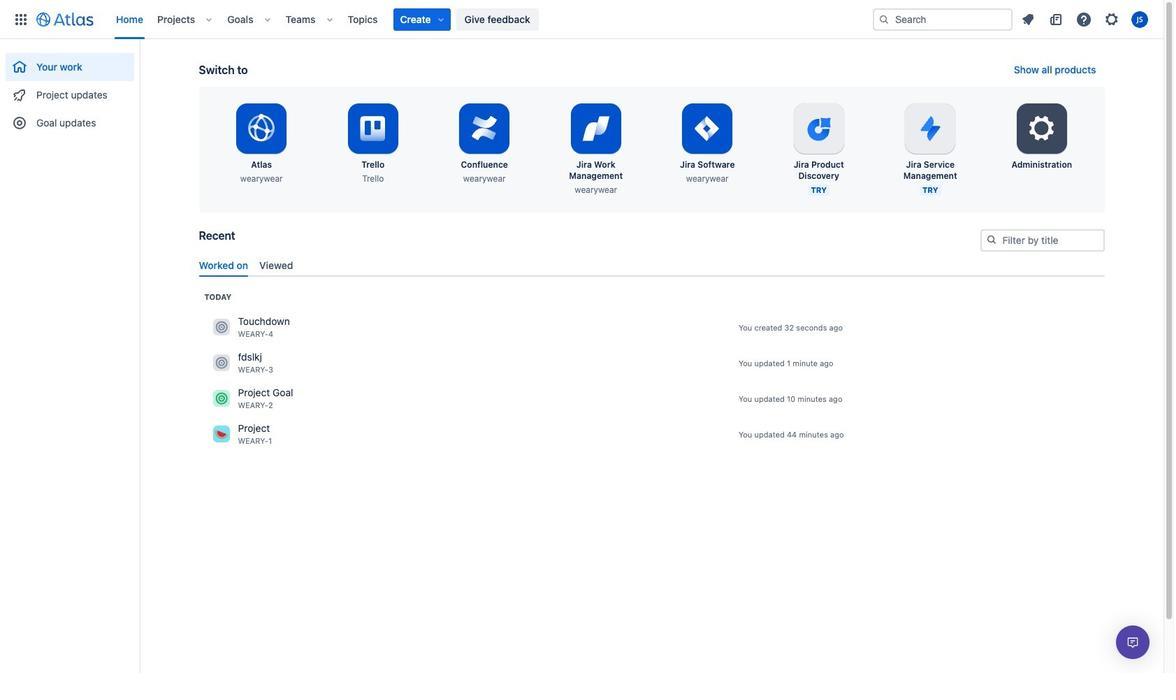 Task type: locate. For each thing, give the bounding box(es) containing it.
1 horizontal spatial settings image
[[1104, 11, 1121, 28]]

0 vertical spatial settings image
[[1104, 11, 1121, 28]]

settings image
[[1104, 11, 1121, 28], [1025, 112, 1059, 145]]

open intercom messenger image
[[1125, 634, 1142, 651]]

4 townsquare image from the top
[[213, 426, 230, 443]]

1 vertical spatial settings image
[[1025, 112, 1059, 145]]

group
[[6, 39, 134, 141]]

3 townsquare image from the top
[[213, 390, 230, 407]]

banner
[[0, 0, 1164, 39]]

search image
[[879, 14, 890, 25]]

townsquare image
[[213, 319, 230, 336], [213, 355, 230, 371], [213, 390, 230, 407], [213, 426, 230, 443]]

tab list
[[193, 254, 1111, 277]]

2 townsquare image from the top
[[213, 355, 230, 371]]

0 horizontal spatial settings image
[[1025, 112, 1059, 145]]

Filter by title field
[[982, 231, 1104, 250]]

account image
[[1132, 11, 1149, 28]]

heading
[[205, 291, 232, 303]]

switch to... image
[[13, 11, 29, 28]]

1 townsquare image from the top
[[213, 319, 230, 336]]



Task type: describe. For each thing, give the bounding box(es) containing it.
top element
[[8, 0, 873, 39]]

notifications image
[[1020, 11, 1037, 28]]

Search field
[[873, 8, 1013, 30]]

help image
[[1076, 11, 1093, 28]]

search image
[[986, 234, 997, 245]]



Task type: vqa. For each thing, say whether or not it's contained in the screenshot.
through
no



